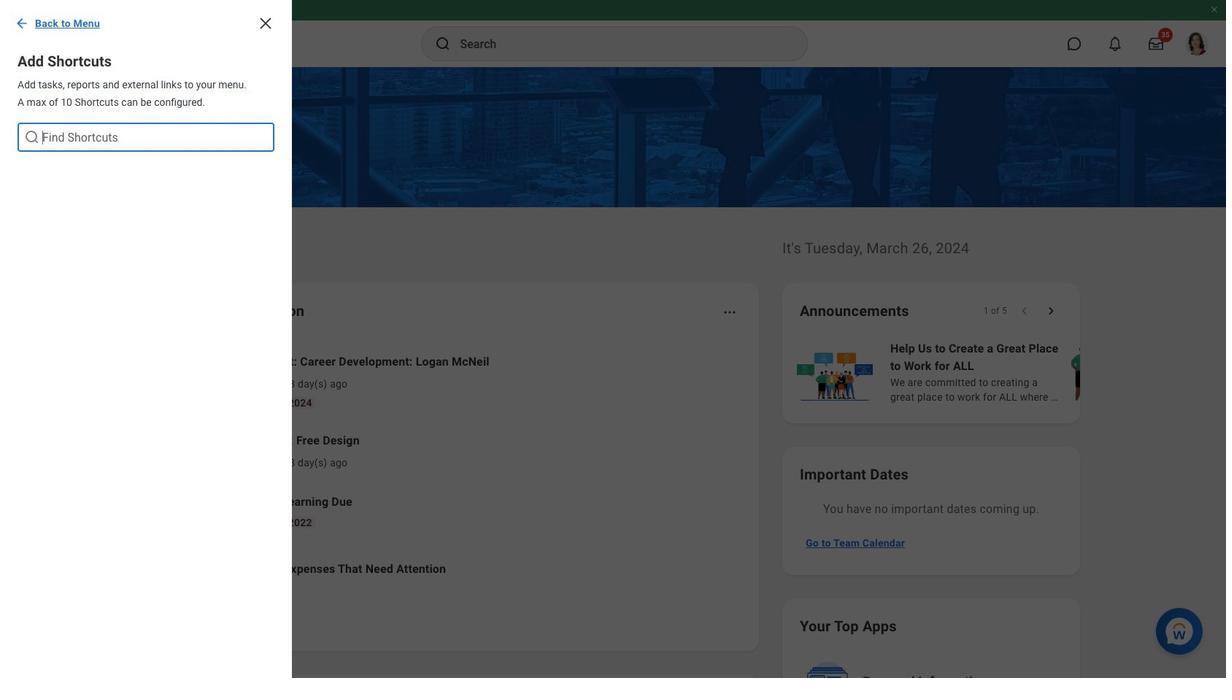Task type: vqa. For each thing, say whether or not it's contained in the screenshot.
chevron right small icon
yes



Task type: describe. For each thing, give the bounding box(es) containing it.
Search field
[[18, 123, 275, 152]]

chevron left small image
[[1018, 304, 1033, 318]]

chevron right small image
[[1044, 304, 1059, 318]]

inbox large image
[[1149, 37, 1164, 51]]

arrow left image
[[15, 16, 29, 31]]



Task type: locate. For each thing, give the bounding box(es) containing it.
profile logan mcneil element
[[1177, 28, 1218, 60]]

status
[[984, 305, 1008, 317]]

notifications large image
[[1109, 37, 1123, 51]]

global navigation dialog
[[0, 0, 292, 678]]

banner
[[0, 0, 1227, 67]]

list
[[0, 169, 292, 181], [795, 339, 1227, 406], [164, 342, 742, 599]]

close environment banner image
[[1211, 5, 1220, 14]]

search image
[[23, 129, 41, 146]]

main content
[[0, 67, 1227, 678]]

x image
[[257, 15, 275, 32]]

search image
[[434, 35, 452, 53]]



